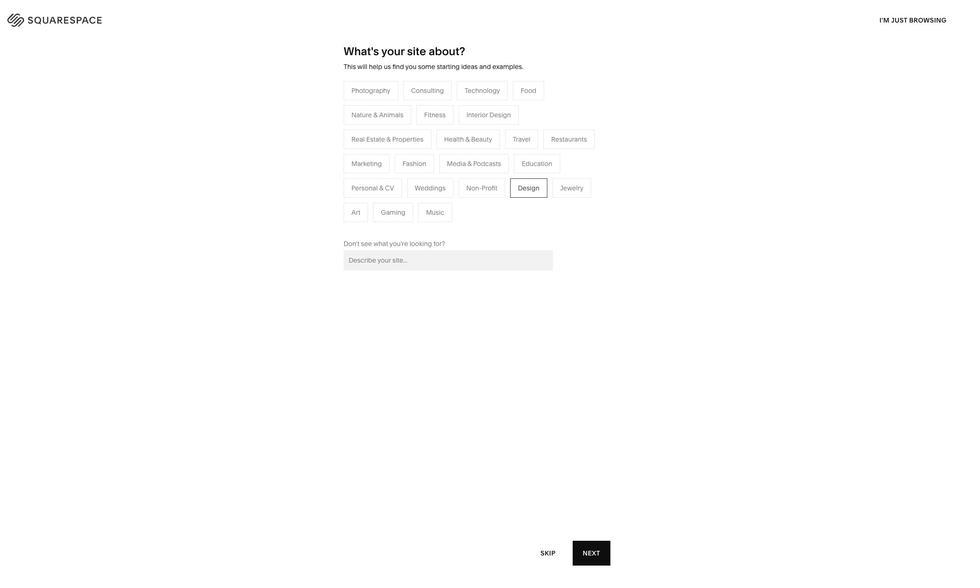 Task type: vqa. For each thing, say whether or not it's contained in the screenshot.
Travel
yes



Task type: describe. For each thing, give the bounding box(es) containing it.
0 horizontal spatial restaurants
[[372, 142, 407, 150]]

Art radio
[[344, 203, 369, 222]]

skip button
[[531, 541, 566, 567]]

cv
[[385, 184, 394, 192]]

profit
[[482, 184, 498, 192]]

and
[[480, 63, 491, 71]]

Health & Beauty radio
[[437, 130, 500, 149]]

podcasts inside option
[[474, 160, 502, 168]]

Don't see what you're looking for? field
[[344, 250, 553, 271]]

personal & cv
[[352, 184, 394, 192]]

0 horizontal spatial podcasts
[[398, 156, 426, 164]]

decor
[[495, 128, 513, 136]]

design inside radio
[[518, 184, 540, 192]]

next button
[[573, 541, 611, 566]]

design inside option
[[490, 111, 511, 119]]

Consulting radio
[[404, 81, 452, 100]]

0 horizontal spatial media
[[372, 156, 391, 164]]

real estate & properties link
[[372, 197, 453, 205]]

1 vertical spatial properties
[[412, 197, 444, 205]]

music
[[426, 208, 445, 217]]

this
[[344, 63, 356, 71]]

1 vertical spatial animals
[[496, 142, 521, 150]]

0 vertical spatial non-
[[317, 169, 332, 178]]

& inside radio
[[380, 184, 384, 192]]

Non-Profit radio
[[459, 179, 506, 198]]

nature inside option
[[352, 111, 372, 119]]

i'm
[[880, 16, 890, 24]]

events
[[372, 169, 392, 178]]

Education radio
[[514, 154, 561, 173]]

media & podcasts link
[[372, 156, 435, 164]]

Photography radio
[[344, 81, 399, 100]]

food
[[521, 86, 537, 95]]

Interior Design radio
[[459, 105, 519, 125]]

non-profit
[[467, 184, 498, 192]]

Gaming radio
[[374, 203, 414, 222]]

animals inside option
[[379, 111, 404, 119]]

examples.
[[493, 63, 524, 71]]

Weddings radio
[[407, 179, 454, 198]]

estate inside real estate & properties "option"
[[367, 135, 385, 144]]

Real Estate & Properties radio
[[344, 130, 432, 149]]

weddings inside option
[[415, 184, 446, 192]]

see
[[361, 240, 372, 248]]

bloom image
[[353, 315, 601, 579]]

consulting
[[411, 86, 444, 95]]

will
[[358, 63, 368, 71]]

& inside "option"
[[387, 135, 391, 144]]

don't
[[344, 240, 360, 248]]

interior design
[[467, 111, 511, 119]]

nature & animals inside option
[[352, 111, 404, 119]]

Food radio
[[513, 81, 545, 100]]

you're
[[390, 240, 408, 248]]

restaurants inside radio
[[552, 135, 588, 144]]

interior
[[467, 111, 488, 119]]

Nature & Animals radio
[[344, 105, 412, 125]]

browsing
[[910, 16, 948, 24]]

& inside option
[[466, 135, 470, 144]]

skip
[[541, 550, 556, 558]]

1 vertical spatial fitness
[[469, 156, 490, 164]]

personal
[[352, 184, 378, 192]]

travel link
[[372, 128, 399, 136]]

Fitness radio
[[417, 105, 454, 125]]

media inside media & podcasts option
[[447, 160, 466, 168]]

technology
[[465, 86, 500, 95]]

& right community
[[311, 169, 315, 178]]

& right home
[[489, 128, 493, 136]]

fashion
[[403, 160, 427, 168]]

community
[[274, 169, 310, 178]]

travel inside option
[[513, 135, 531, 144]]



Task type: locate. For each thing, give the bounding box(es) containing it.
media
[[372, 156, 391, 164], [447, 160, 466, 168]]

squarespace logo image
[[18, 11, 121, 26]]

community & non-profits
[[274, 169, 351, 178]]

events link
[[372, 169, 401, 178]]

Music radio
[[419, 203, 452, 222]]

0 vertical spatial animals
[[379, 111, 404, 119]]

art
[[352, 208, 361, 217]]

just
[[892, 16, 908, 24]]

starting
[[437, 63, 460, 71]]

0 horizontal spatial real
[[352, 135, 365, 144]]

0 horizontal spatial animals
[[379, 111, 404, 119]]

media up events
[[372, 156, 391, 164]]

podcasts
[[398, 156, 426, 164], [474, 160, 502, 168]]

real estate & properties up media & podcasts link at the top left of the page
[[352, 135, 424, 144]]

0 horizontal spatial travel
[[372, 128, 389, 136]]

1 horizontal spatial design
[[518, 184, 540, 192]]

1 horizontal spatial media & podcasts
[[447, 160, 502, 168]]

restaurants down travel link
[[372, 142, 407, 150]]

looking
[[410, 240, 432, 248]]

0 horizontal spatial non-
[[317, 169, 332, 178]]

travel right decor
[[513, 135, 531, 144]]

i'm just browsing
[[880, 16, 948, 24]]

real estate & properties
[[352, 135, 424, 144], [372, 197, 444, 205]]

nature & animals
[[352, 111, 404, 119], [469, 142, 521, 150]]

for?
[[434, 240, 445, 248]]

home & decor
[[469, 128, 513, 136]]

1 horizontal spatial nature
[[469, 142, 489, 150]]

what
[[374, 240, 388, 248]]

0 vertical spatial estate
[[367, 135, 385, 144]]

1 horizontal spatial non-
[[467, 184, 482, 192]]

1 vertical spatial estate
[[386, 197, 405, 205]]

& down 'weddings' link
[[407, 197, 411, 205]]

0 vertical spatial design
[[490, 111, 511, 119]]

beauty
[[472, 135, 493, 144]]

design down education radio
[[518, 184, 540, 192]]

& left the cv
[[380, 184, 384, 192]]

0 vertical spatial fitness
[[425, 111, 446, 119]]

restaurants up education
[[552, 135, 588, 144]]

1 vertical spatial nature
[[469, 142, 489, 150]]

podcasts down nature & animals link
[[474, 160, 502, 168]]

Fashion radio
[[395, 154, 434, 173]]

i'm just browsing link
[[880, 7, 948, 33]]

restaurants link
[[372, 142, 417, 150]]

& up travel link
[[374, 111, 378, 119]]

find
[[393, 63, 404, 71]]

estate
[[367, 135, 385, 144], [386, 197, 405, 205]]

1 vertical spatial nature & animals
[[469, 142, 521, 150]]

Jewelry radio
[[553, 179, 592, 198]]

0 horizontal spatial media & podcasts
[[372, 156, 426, 164]]

properties up the music
[[412, 197, 444, 205]]

help
[[369, 63, 383, 71]]

real estate & properties up the gaming
[[372, 197, 444, 205]]

fitness inside option
[[425, 111, 446, 119]]

us
[[384, 63, 391, 71]]

home & decor link
[[469, 128, 522, 136]]

animals down decor
[[496, 142, 521, 150]]

design
[[490, 111, 511, 119], [518, 184, 540, 192]]

0 vertical spatial properties
[[393, 135, 424, 144]]

weddings down events link
[[372, 183, 402, 191]]

travel
[[372, 128, 389, 136], [513, 135, 531, 144]]

nature & animals link
[[469, 142, 530, 150]]

0 horizontal spatial nature & animals
[[352, 111, 404, 119]]

Marketing radio
[[344, 154, 390, 173]]

1 horizontal spatial real
[[372, 197, 385, 205]]

properties inside real estate & properties "option"
[[393, 135, 424, 144]]

1 horizontal spatial animals
[[496, 142, 521, 150]]

estate up the gaming
[[386, 197, 405, 205]]

animals up travel link
[[379, 111, 404, 119]]

1 horizontal spatial podcasts
[[474, 160, 502, 168]]

& down home & decor
[[491, 142, 495, 150]]

squarespace logo link
[[18, 11, 202, 26]]

Design radio
[[511, 179, 548, 198]]

weddings link
[[372, 183, 412, 191]]

1 vertical spatial non-
[[467, 184, 482, 192]]

photography
[[352, 86, 391, 95]]

1 horizontal spatial weddings
[[415, 184, 446, 192]]

real inside "option"
[[352, 135, 365, 144]]

about?
[[429, 45, 466, 58]]

non-
[[317, 169, 332, 178], [467, 184, 482, 192]]

some
[[418, 63, 436, 71]]

fitness down 'consulting' 'option'
[[425, 111, 446, 119]]

real
[[352, 135, 365, 144], [372, 197, 385, 205]]

non- right community
[[317, 169, 332, 178]]

non- inside non-profit option
[[467, 184, 482, 192]]

media & podcasts inside option
[[447, 160, 502, 168]]

what's your site about? this will help us find you some starting ideas and examples.
[[344, 45, 524, 71]]

Personal & CV radio
[[344, 179, 402, 198]]

weddings up real estate & properties link
[[415, 184, 446, 192]]

0 horizontal spatial design
[[490, 111, 511, 119]]

you
[[406, 63, 417, 71]]

health
[[445, 135, 464, 144]]

properties
[[393, 135, 424, 144], [412, 197, 444, 205]]

0 vertical spatial nature
[[352, 111, 372, 119]]

media & podcasts
[[372, 156, 426, 164], [447, 160, 502, 168]]

1 vertical spatial real estate & properties
[[372, 197, 444, 205]]

real down personal & cv
[[372, 197, 385, 205]]

home
[[469, 128, 487, 136]]

Media & Podcasts radio
[[440, 154, 509, 173]]

&
[[374, 111, 378, 119], [489, 128, 493, 136], [387, 135, 391, 144], [466, 135, 470, 144], [491, 142, 495, 150], [392, 156, 396, 164], [468, 160, 472, 168], [311, 169, 315, 178], [380, 184, 384, 192], [407, 197, 411, 205]]

ideas
[[462, 63, 478, 71]]

real estate & properties inside "option"
[[352, 135, 424, 144]]

fitness
[[425, 111, 446, 119], [469, 156, 490, 164]]

nature down photography radio
[[352, 111, 372, 119]]

& down "health & beauty" option
[[468, 160, 472, 168]]

properties up media & podcasts link at the top left of the page
[[393, 135, 424, 144]]

media down the health
[[447, 160, 466, 168]]

animals
[[379, 111, 404, 119], [496, 142, 521, 150]]

travel down nature & animals option
[[372, 128, 389, 136]]

marketing
[[352, 160, 382, 168]]

0 vertical spatial real
[[352, 135, 365, 144]]

don't see what you're looking for?
[[344, 240, 445, 248]]

real up marketing 'option' on the top
[[352, 135, 365, 144]]

nature down home
[[469, 142, 489, 150]]

what's
[[344, 45, 379, 58]]

nature & animals down home & decor link
[[469, 142, 521, 150]]

estate down nature & animals option
[[367, 135, 385, 144]]

0 horizontal spatial weddings
[[372, 183, 402, 191]]

1 horizontal spatial media
[[447, 160, 466, 168]]

podcasts down restaurants link
[[398, 156, 426, 164]]

education
[[522, 160, 553, 168]]

Restaurants radio
[[544, 130, 595, 149]]

jewelry
[[561, 184, 584, 192]]

Technology radio
[[457, 81, 508, 100]]

fitness down 'beauty'
[[469, 156, 490, 164]]

0 horizontal spatial nature
[[352, 111, 372, 119]]

site
[[408, 45, 426, 58]]

your
[[382, 45, 405, 58]]

0 horizontal spatial estate
[[367, 135, 385, 144]]

1 horizontal spatial travel
[[513, 135, 531, 144]]

1 horizontal spatial estate
[[386, 197, 405, 205]]

& up media & podcasts link at the top left of the page
[[387, 135, 391, 144]]

restaurants
[[552, 135, 588, 144], [372, 142, 407, 150]]

profits
[[332, 169, 351, 178]]

health & beauty
[[445, 135, 493, 144]]

weddings
[[372, 183, 402, 191], [415, 184, 446, 192]]

& right the health
[[466, 135, 470, 144]]

media & podcasts down restaurants link
[[372, 156, 426, 164]]

design up decor
[[490, 111, 511, 119]]

gaming
[[381, 208, 406, 217]]

1 vertical spatial design
[[518, 184, 540, 192]]

nature
[[352, 111, 372, 119], [469, 142, 489, 150]]

1 horizontal spatial fitness
[[469, 156, 490, 164]]

0 vertical spatial nature & animals
[[352, 111, 404, 119]]

community & non-profits link
[[274, 169, 360, 178]]

non- down media & podcasts option
[[467, 184, 482, 192]]

0 horizontal spatial fitness
[[425, 111, 446, 119]]

media & podcasts down "health & beauty" option
[[447, 160, 502, 168]]

1 vertical spatial real
[[372, 197, 385, 205]]

next
[[583, 550, 601, 558]]

nature & animals up travel link
[[352, 111, 404, 119]]

1 horizontal spatial nature & animals
[[469, 142, 521, 150]]

& down restaurants link
[[392, 156, 396, 164]]

0 vertical spatial real estate & properties
[[352, 135, 424, 144]]

1 horizontal spatial restaurants
[[552, 135, 588, 144]]

Travel radio
[[505, 130, 539, 149]]

fitness link
[[469, 156, 499, 164]]



